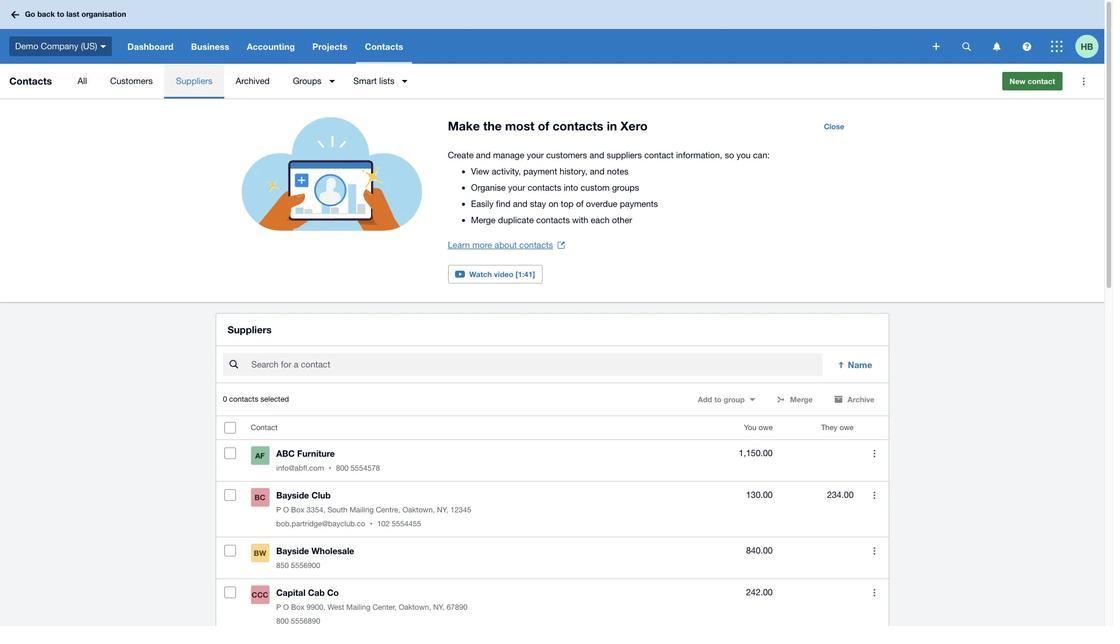 Task type: describe. For each thing, give the bounding box(es) containing it.
last
[[66, 9, 79, 19]]

close button
[[817, 117, 851, 136]]

they owe
[[821, 423, 854, 432]]

history,
[[560, 166, 588, 176]]

capital cab co p o box 9900, west mailing center, oaktown, ny, 67890 800 5556890
[[276, 587, 468, 626]]

video
[[494, 270, 513, 279]]

all button
[[66, 64, 99, 99]]

menu containing all
[[66, 64, 993, 99]]

svg image inside go back to last organisation link
[[11, 11, 19, 18]]

stay
[[530, 199, 546, 209]]

other
[[612, 215, 632, 225]]

o inside bayside club p o box 3354, south mailing centre, oaktown, ny, 12345 bob.partridge@bayclub.co • 102 5554455
[[283, 506, 289, 514]]

wholesale
[[312, 546, 354, 556]]

create and manage your customers and suppliers contact information, so you can:
[[448, 150, 770, 160]]

payments
[[620, 199, 658, 209]]

xero
[[621, 119, 648, 133]]

accounting button
[[238, 29, 304, 64]]

suppliers
[[607, 150, 642, 160]]

club
[[312, 490, 331, 500]]

add to group button
[[691, 390, 762, 409]]

selected
[[260, 395, 289, 404]]

so
[[725, 150, 734, 160]]

contacts button
[[356, 29, 412, 64]]

and up view
[[476, 150, 491, 160]]

all
[[78, 76, 87, 86]]

custom
[[581, 183, 610, 192]]

234.00
[[827, 490, 854, 500]]

oaktown, inside capital cab co p o box 9900, west mailing center, oaktown, ny, 67890 800 5556890
[[399, 603, 431, 612]]

suppliers inside button
[[176, 76, 212, 86]]

learn more about contacts link
[[448, 237, 565, 253]]

to inside popup button
[[714, 395, 722, 404]]

more row options button for bayside wholesale
[[863, 539, 886, 563]]

west
[[327, 603, 344, 612]]

new contact
[[1010, 77, 1055, 86]]

easily
[[471, 199, 494, 209]]

name button
[[829, 353, 882, 376]]

ny, inside capital cab co p o box 9900, west mailing center, oaktown, ny, 67890 800 5556890
[[433, 603, 445, 612]]

go back to last organisation link
[[7, 4, 133, 25]]

on
[[549, 199, 558, 209]]

• inside abc furniture info@abfl.com • 800 5554578
[[329, 464, 331, 473]]

(us)
[[81, 41, 97, 51]]

smart lists button
[[342, 64, 415, 99]]

view activity, payment history, and notes
[[471, 166, 629, 176]]

5556900
[[291, 561, 320, 570]]

most
[[505, 119, 534, 133]]

easily find and stay on top of overdue payments
[[471, 199, 658, 209]]

oaktown, inside bayside club p o box 3354, south mailing centre, oaktown, ny, 12345 bob.partridge@bayclub.co • 102 5554455
[[402, 506, 435, 514]]

0 contacts selected
[[223, 395, 289, 404]]

p inside bayside club p o box 3354, south mailing centre, oaktown, ny, 12345 bob.partridge@bayclub.co • 102 5554455
[[276, 506, 281, 514]]

1,150.00
[[739, 448, 773, 458]]

more row options button for capital cab co
[[863, 581, 886, 604]]

you owe
[[744, 423, 773, 432]]

organise
[[471, 183, 506, 192]]

watch
[[469, 270, 492, 279]]

contact list table element
[[216, 416, 889, 626]]

organisation
[[81, 9, 126, 19]]

ccc
[[252, 590, 268, 600]]

add
[[698, 395, 712, 404]]

into
[[564, 183, 578, 192]]

in
[[607, 119, 617, 133]]

more row options image for capital cab co
[[874, 589, 875, 596]]

suppliers button
[[164, 64, 224, 99]]

you
[[737, 150, 751, 160]]

watch video [1:41] button
[[448, 265, 543, 284]]

cab
[[308, 587, 325, 598]]

box inside capital cab co p o box 9900, west mailing center, oaktown, ny, 67890 800 5556890
[[291, 603, 304, 612]]

accounting
[[247, 41, 295, 52]]

p inside capital cab co p o box 9900, west mailing center, oaktown, ny, 67890 800 5556890
[[276, 603, 281, 612]]

0 horizontal spatial your
[[508, 183, 525, 192]]

bayside for bayside wholesale
[[276, 546, 309, 556]]

center,
[[373, 603, 397, 612]]

contacts up customers
[[553, 119, 603, 133]]

dashboard
[[127, 41, 174, 52]]

actions menu image
[[1072, 70, 1095, 93]]

1 vertical spatial contacts
[[9, 75, 52, 87]]

demo company (us) button
[[0, 29, 119, 64]]

more row options image for abc furniture
[[874, 450, 875, 457]]

and left suppliers
[[590, 150, 604, 160]]

1 vertical spatial suppliers
[[228, 324, 272, 336]]

can:
[[753, 150, 770, 160]]

contacts down payment
[[528, 183, 561, 192]]

and up custom
[[590, 166, 605, 176]]

9900,
[[307, 603, 325, 612]]

130.00
[[746, 490, 773, 500]]

close
[[824, 122, 844, 131]]

contact inside button
[[1028, 77, 1055, 86]]

they
[[821, 423, 838, 432]]

group
[[724, 395, 745, 404]]

contacts inside popup button
[[365, 41, 403, 52]]

5554455
[[392, 520, 421, 528]]

1 vertical spatial of
[[576, 199, 584, 209]]

manage
[[493, 150, 524, 160]]

contact
[[251, 423, 278, 432]]

mailing inside bayside club p o box 3354, south mailing centre, oaktown, ny, 12345 bob.partridge@bayclub.co • 102 5554455
[[350, 506, 374, 514]]

box inside bayside club p o box 3354, south mailing centre, oaktown, ny, 12345 bob.partridge@bayclub.co • 102 5554455
[[291, 506, 304, 514]]

overdue
[[586, 199, 617, 209]]

merge for merge duplicate contacts with each other
[[471, 215, 496, 225]]

capital
[[276, 587, 306, 598]]

new contact button
[[1002, 72, 1063, 90]]

new
[[1010, 77, 1026, 86]]

back
[[37, 9, 55, 19]]

0 vertical spatial to
[[57, 9, 64, 19]]

more row options button for abc furniture
[[863, 442, 886, 465]]

242.00
[[746, 587, 773, 597]]

smart lists
[[353, 76, 395, 86]]

demo company (us)
[[15, 41, 97, 51]]

Search for a contact field
[[250, 354, 822, 376]]

go
[[25, 9, 35, 19]]

more
[[472, 240, 492, 250]]

navigation containing dashboard
[[119, 29, 925, 64]]

5556890
[[291, 617, 320, 626]]

ny, inside bayside club p o box 3354, south mailing centre, oaktown, ny, 12345 bob.partridge@bayclub.co • 102 5554455
[[437, 506, 448, 514]]

business
[[191, 41, 229, 52]]

840.00
[[746, 546, 773, 556]]

130.00 link
[[746, 488, 773, 502]]



Task type: vqa. For each thing, say whether or not it's contained in the screenshot.
OCT
no



Task type: locate. For each thing, give the bounding box(es) containing it.
to right add
[[714, 395, 722, 404]]

go back to last organisation
[[25, 9, 126, 19]]

o
[[283, 506, 289, 514], [283, 603, 289, 612]]

customers button
[[99, 64, 164, 99]]

o down the capital
[[283, 603, 289, 612]]

you
[[744, 423, 757, 432]]

bob.partridge@bayclub.co
[[276, 520, 365, 528]]

mailing
[[350, 506, 374, 514], [346, 603, 370, 612]]

merge left archive button
[[790, 395, 813, 404]]

1 vertical spatial to
[[714, 395, 722, 404]]

ny, left 67890
[[433, 603, 445, 612]]

more row options button
[[863, 442, 886, 465], [863, 484, 886, 507], [863, 539, 886, 563], [863, 581, 886, 604]]

800 inside abc furniture info@abfl.com • 800 5554578
[[336, 464, 349, 473]]

view
[[471, 166, 489, 176]]

1 vertical spatial mailing
[[346, 603, 370, 612]]

0 vertical spatial more row options image
[[874, 450, 875, 457]]

south
[[327, 506, 347, 514]]

box left 3354,
[[291, 506, 304, 514]]

0 vertical spatial bayside
[[276, 490, 309, 500]]

850
[[276, 561, 289, 570]]

1 horizontal spatial merge
[[790, 395, 813, 404]]

ny, left "12345"
[[437, 506, 448, 514]]

0 vertical spatial contact
[[1028, 77, 1055, 86]]

of
[[538, 119, 549, 133], [576, 199, 584, 209]]

0 horizontal spatial svg image
[[11, 11, 19, 18]]

242.00 link
[[746, 586, 773, 600]]

0 horizontal spatial contacts
[[9, 75, 52, 87]]

owe for you owe
[[759, 423, 773, 432]]

1 horizontal spatial suppliers
[[228, 324, 272, 336]]

each
[[591, 215, 610, 225]]

1 vertical spatial your
[[508, 183, 525, 192]]

contact right new
[[1028, 77, 1055, 86]]

12345
[[450, 506, 471, 514]]

4 more row options button from the top
[[863, 581, 886, 604]]

800 left 5556890
[[276, 617, 289, 626]]

• inside bayside club p o box 3354, south mailing centre, oaktown, ny, 12345 bob.partridge@bayclub.co • 102 5554455
[[370, 520, 373, 528]]

hb button
[[1075, 29, 1104, 64]]

more row options image for wholesale
[[874, 547, 875, 555]]

1 vertical spatial •
[[370, 520, 373, 528]]

centre,
[[376, 506, 400, 514]]

1 vertical spatial box
[[291, 603, 304, 612]]

1 vertical spatial more row options image
[[874, 589, 875, 596]]

merge duplicate contacts with each other
[[471, 215, 632, 225]]

find
[[496, 199, 511, 209]]

lists
[[379, 76, 395, 86]]

1 horizontal spatial to
[[714, 395, 722, 404]]

0 vertical spatial of
[[538, 119, 549, 133]]

make
[[448, 119, 480, 133]]

banner containing hb
[[0, 0, 1104, 64]]

archived button
[[224, 64, 281, 99]]

0 horizontal spatial of
[[538, 119, 549, 133]]

your up payment
[[527, 150, 544, 160]]

organise your contacts into custom groups
[[471, 183, 639, 192]]

suppliers
[[176, 76, 212, 86], [228, 324, 272, 336]]

0
[[223, 395, 227, 404]]

o inside capital cab co p o box 9900, west mailing center, oaktown, ny, 67890 800 5556890
[[283, 603, 289, 612]]

0 vertical spatial o
[[283, 506, 289, 514]]

o left 3354,
[[283, 506, 289, 514]]

1 vertical spatial ny,
[[433, 603, 445, 612]]

• down furniture
[[329, 464, 331, 473]]

more row options button for bayside club
[[863, 484, 886, 507]]

learn more about contacts
[[448, 240, 553, 250]]

merge inside button
[[790, 395, 813, 404]]

bayside inside bayside club p o box 3354, south mailing centre, oaktown, ny, 12345 bob.partridge@bayclub.co • 102 5554455
[[276, 490, 309, 500]]

mailing right west
[[346, 603, 370, 612]]

contact
[[1028, 77, 1055, 86], [644, 150, 674, 160]]

2 horizontal spatial svg image
[[993, 42, 1000, 51]]

800 inside capital cab co p o box 9900, west mailing center, oaktown, ny, 67890 800 5556890
[[276, 617, 289, 626]]

more row options image
[[874, 450, 875, 457], [874, 589, 875, 596]]

top
[[561, 199, 574, 209]]

1 horizontal spatial owe
[[840, 423, 854, 432]]

0 vertical spatial ny,
[[437, 506, 448, 514]]

1 more row options image from the top
[[874, 450, 875, 457]]

•
[[329, 464, 331, 473], [370, 520, 373, 528]]

customers
[[110, 76, 153, 86]]

business button
[[182, 29, 238, 64]]

of right most
[[538, 119, 549, 133]]

1 vertical spatial merge
[[790, 395, 813, 404]]

0 horizontal spatial 800
[[276, 617, 289, 626]]

make the most of contacts in xero
[[448, 119, 648, 133]]

0 vertical spatial oaktown,
[[402, 506, 435, 514]]

box up 5556890
[[291, 603, 304, 612]]

2 owe from the left
[[840, 423, 854, 432]]

1 horizontal spatial •
[[370, 520, 373, 528]]

oaktown, up 5554455 in the left of the page
[[402, 506, 435, 514]]

2 bayside from the top
[[276, 546, 309, 556]]

payment
[[523, 166, 557, 176]]

contacts down demo
[[9, 75, 52, 87]]

archive button
[[827, 390, 882, 409]]

to left last at the left top of page
[[57, 9, 64, 19]]

contacts inside learn more about contacts link
[[519, 240, 553, 250]]

learn
[[448, 240, 470, 250]]

1,150.00 link
[[739, 447, 773, 460]]

customers
[[546, 150, 587, 160]]

menu
[[66, 64, 993, 99]]

0 vertical spatial more row options image
[[874, 491, 875, 499]]

mailing inside capital cab co p o box 9900, west mailing center, oaktown, ny, 67890 800 5556890
[[346, 603, 370, 612]]

800
[[336, 464, 349, 473], [276, 617, 289, 626]]

svg image
[[1051, 41, 1063, 52], [1022, 42, 1031, 51], [933, 43, 940, 50], [100, 45, 106, 48]]

3 more row options button from the top
[[863, 539, 886, 563]]

mailing right south
[[350, 506, 374, 514]]

1 more row options image from the top
[[874, 491, 875, 499]]

of right top at right
[[576, 199, 584, 209]]

create
[[448, 150, 474, 160]]

1 vertical spatial bayside
[[276, 546, 309, 556]]

dashboard link
[[119, 29, 182, 64]]

1 vertical spatial oaktown,
[[399, 603, 431, 612]]

owe for they owe
[[840, 423, 854, 432]]

co
[[327, 587, 339, 598]]

1 vertical spatial more row options image
[[874, 547, 875, 555]]

1 vertical spatial p
[[276, 603, 281, 612]]

demo
[[15, 41, 38, 51]]

projects button
[[304, 29, 356, 64]]

1 horizontal spatial 800
[[336, 464, 349, 473]]

furniture
[[297, 448, 335, 459]]

2 more row options button from the top
[[863, 484, 886, 507]]

2 o from the top
[[283, 603, 289, 612]]

svg image inside demo company (us) popup button
[[100, 45, 106, 48]]

suppliers menu item
[[164, 64, 224, 99]]

bayside club p o box 3354, south mailing centre, oaktown, ny, 12345 bob.partridge@bayclub.co • 102 5554455
[[276, 490, 471, 528]]

1 horizontal spatial your
[[527, 150, 544, 160]]

1 box from the top
[[291, 506, 304, 514]]

contacts up the lists
[[365, 41, 403, 52]]

contact right suppliers
[[644, 150, 674, 160]]

banner
[[0, 0, 1104, 64]]

groups button
[[281, 64, 342, 99]]

0 vertical spatial •
[[329, 464, 331, 473]]

1 horizontal spatial contact
[[1028, 77, 1055, 86]]

bayside up 3354,
[[276, 490, 309, 500]]

bayside wholesale 850 5556900
[[276, 546, 354, 570]]

contacts right '0'
[[229, 395, 258, 404]]

and
[[476, 150, 491, 160], [590, 150, 604, 160], [590, 166, 605, 176], [513, 199, 528, 209]]

0 vertical spatial box
[[291, 506, 304, 514]]

oaktown, right center,
[[399, 603, 431, 612]]

840.00 link
[[746, 544, 773, 558]]

contacts down the merge duplicate contacts with each other
[[519, 240, 553, 250]]

more row options image
[[874, 491, 875, 499], [874, 547, 875, 555]]

and up duplicate at the top of the page
[[513, 199, 528, 209]]

0 horizontal spatial owe
[[759, 423, 773, 432]]

company
[[41, 41, 78, 51]]

1 more row options button from the top
[[863, 442, 886, 465]]

watch video [1:41]
[[469, 270, 535, 279]]

0 horizontal spatial merge
[[471, 215, 496, 225]]

svg image
[[11, 11, 19, 18], [962, 42, 971, 51], [993, 42, 1000, 51]]

merge for merge
[[790, 395, 813, 404]]

af
[[255, 451, 265, 460]]

contacts down on
[[536, 215, 570, 225]]

bayside up 850
[[276, 546, 309, 556]]

smart
[[353, 76, 377, 86]]

add to group
[[698, 395, 745, 404]]

1 owe from the left
[[759, 423, 773, 432]]

1 horizontal spatial contacts
[[365, 41, 403, 52]]

0 vertical spatial 800
[[336, 464, 349, 473]]

with
[[572, 215, 588, 225]]

0 vertical spatial mailing
[[350, 506, 374, 514]]

• left 102
[[370, 520, 373, 528]]

merge down the easily
[[471, 215, 496, 225]]

1 p from the top
[[276, 506, 281, 514]]

1 vertical spatial o
[[283, 603, 289, 612]]

archive
[[848, 395, 875, 404]]

1 vertical spatial contact
[[644, 150, 674, 160]]

0 horizontal spatial to
[[57, 9, 64, 19]]

0 vertical spatial p
[[276, 506, 281, 514]]

1 o from the top
[[283, 506, 289, 514]]

merge
[[471, 215, 496, 225], [790, 395, 813, 404]]

your down activity,
[[508, 183, 525, 192]]

0 vertical spatial contacts
[[365, 41, 403, 52]]

hb
[[1081, 41, 1093, 51]]

oaktown,
[[402, 506, 435, 514], [399, 603, 431, 612]]

1 horizontal spatial svg image
[[962, 42, 971, 51]]

0 horizontal spatial •
[[329, 464, 331, 473]]

2 p from the top
[[276, 603, 281, 612]]

0 vertical spatial your
[[527, 150, 544, 160]]

navigation
[[119, 29, 925, 64]]

name
[[848, 360, 872, 370]]

p left 3354,
[[276, 506, 281, 514]]

0 horizontal spatial suppliers
[[176, 76, 212, 86]]

owe right you
[[759, 423, 773, 432]]

bayside inside bayside wholesale 850 5556900
[[276, 546, 309, 556]]

projects
[[312, 41, 348, 52]]

bayside for bayside club
[[276, 490, 309, 500]]

2 more row options image from the top
[[874, 589, 875, 596]]

2 more row options image from the top
[[874, 547, 875, 555]]

1 bayside from the top
[[276, 490, 309, 500]]

0 vertical spatial merge
[[471, 215, 496, 225]]

1 horizontal spatial of
[[576, 199, 584, 209]]

p down the capital
[[276, 603, 281, 612]]

800 left 5554578
[[336, 464, 349, 473]]

owe right they
[[840, 423, 854, 432]]

1 vertical spatial 800
[[276, 617, 289, 626]]

more row options image for club
[[874, 491, 875, 499]]

2 box from the top
[[291, 603, 304, 612]]

0 horizontal spatial contact
[[644, 150, 674, 160]]

0 vertical spatial suppliers
[[176, 76, 212, 86]]



